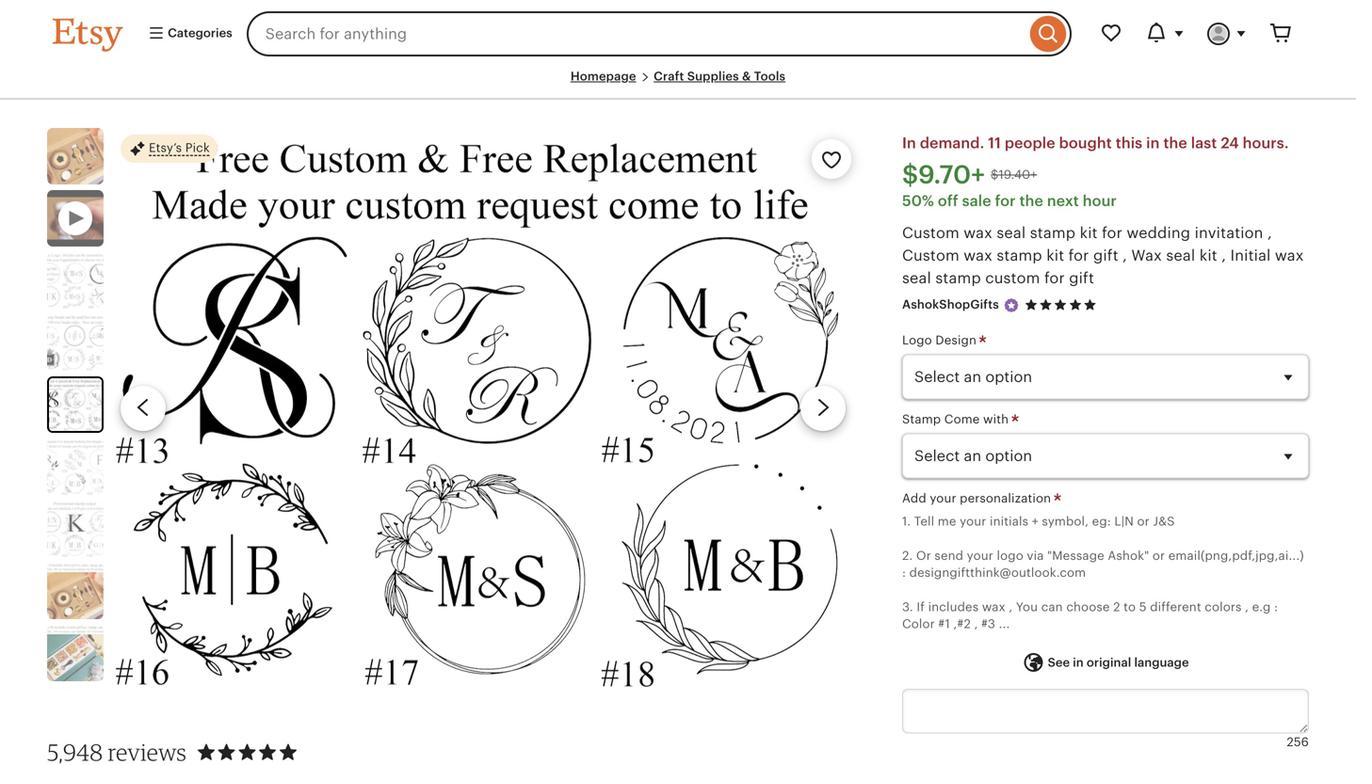 Task type: locate. For each thing, give the bounding box(es) containing it.
seal down wedding at right
[[1166, 247, 1196, 264]]

stamp come with
[[902, 413, 1012, 427]]

kit down next in the top of the page
[[1047, 247, 1065, 264]]

stamp down next in the top of the page
[[1030, 224, 1076, 241]]

send
[[935, 549, 964, 563]]

0 horizontal spatial seal
[[902, 270, 932, 287]]

wedding
[[1127, 224, 1191, 241]]

eg:
[[1092, 515, 1111, 529]]

0 vertical spatial your
[[930, 492, 957, 506]]

50% off sale for the next hour
[[902, 192, 1117, 209]]

custom wax seal stamp kit for wedding invitation custom wax image 7 image
[[47, 563, 104, 620]]

your inside 2. or send your logo via "message ashok" or email(png,pdf,jpg,ai...) : designgiftthink@outlook.com
[[967, 549, 994, 563]]

star_seller image
[[1003, 297, 1020, 314]]

tools
[[754, 69, 786, 83]]

1 vertical spatial gift
[[1069, 270, 1095, 287]]

None search field
[[247, 11, 1072, 57]]

Search for anything text field
[[247, 11, 1026, 57]]

2 horizontal spatial kit
[[1200, 247, 1218, 264]]

11
[[988, 135, 1001, 152]]

1 vertical spatial or
[[1153, 549, 1165, 563]]

custom wax seal stamp kit for wedding invitation custom wax image 4 image
[[109, 128, 857, 689], [49, 379, 102, 432]]

in right see
[[1073, 656, 1084, 670]]

or right ashok"
[[1153, 549, 1165, 563]]

0 horizontal spatial or
[[1137, 515, 1150, 529]]

demand.
[[920, 135, 985, 152]]

3. if includes wax , you can choose 2 to 5 different colors , e.g : color #1 ,#2 , #3 ...
[[902, 600, 1278, 632]]

menu bar containing homepage
[[53, 68, 1304, 100]]

:
[[902, 566, 906, 580], [1275, 600, 1278, 615]]

see
[[1048, 656, 1070, 670]]

homepage link
[[571, 69, 636, 83]]

seal up ashokshopgifts
[[902, 270, 932, 287]]

0 horizontal spatial custom wax seal stamp kit for wedding invitation custom wax image 4 image
[[49, 379, 102, 432]]

the left last
[[1164, 135, 1188, 152]]

custom up the ashokshopgifts "link"
[[902, 247, 960, 264]]

stamp
[[1030, 224, 1076, 241], [997, 247, 1043, 264], [936, 270, 981, 287]]

custom wax seal stamp kit for wedding invitation custom wax stamp(head&handle) image
[[47, 253, 104, 309]]

custom
[[902, 224, 960, 241], [902, 247, 960, 264]]

: inside '3. if includes wax , you can choose 2 to 5 different colors , e.g : color #1 ,#2 , #3 ...'
[[1275, 600, 1278, 615]]

0 vertical spatial or
[[1137, 515, 1150, 529]]

come
[[945, 413, 980, 427]]

add your personalization
[[902, 492, 1055, 506]]

etsy's
[[149, 141, 182, 155]]

in
[[902, 135, 916, 152]]

includes
[[928, 600, 979, 615]]

personalization
[[960, 492, 1051, 506]]

craft
[[654, 69, 684, 83]]

gift left wax
[[1094, 247, 1119, 264]]

colors
[[1205, 600, 1242, 615]]

kit down hour
[[1080, 224, 1098, 241]]

none search field inside categories banner
[[247, 11, 1072, 57]]

1 vertical spatial your
[[960, 515, 987, 529]]

custom wax seal stamp kit for wedding invitation , custom wax stamp kit for gift , wax seal kit , initial wax seal stamp custom for gift
[[902, 224, 1304, 287]]

0 vertical spatial seal
[[997, 224, 1026, 241]]

wax
[[964, 224, 993, 241], [964, 247, 993, 264], [1275, 247, 1304, 264], [982, 600, 1006, 615]]

or right l|n
[[1137, 515, 1150, 529]]

categories
[[165, 26, 232, 40]]

choose
[[1067, 600, 1110, 615]]

via
[[1027, 549, 1044, 563]]

2 vertical spatial seal
[[902, 270, 932, 287]]

1 vertical spatial in
[[1073, 656, 1084, 670]]

, left e.g
[[1245, 600, 1249, 615]]

,#2
[[954, 618, 971, 632]]

the down $19.40+
[[1020, 192, 1044, 209]]

1 vertical spatial stamp
[[997, 247, 1043, 264]]

+
[[1032, 515, 1039, 529]]

for down next in the top of the page
[[1069, 247, 1089, 264]]

for right custom
[[1045, 270, 1065, 287]]

0 vertical spatial gift
[[1094, 247, 1119, 264]]

see in original language button
[[1014, 645, 1198, 684]]

2 vertical spatial your
[[967, 549, 994, 563]]

gift right custom
[[1069, 270, 1095, 287]]

your down "add your personalization"
[[960, 515, 987, 529]]

menu bar
[[53, 68, 1304, 100]]

stamp up custom
[[997, 247, 1043, 264]]

, up initial
[[1268, 224, 1273, 241]]

1 vertical spatial seal
[[1166, 247, 1196, 264]]

in right this
[[1147, 135, 1160, 152]]

1 horizontal spatial in
[[1147, 135, 1160, 152]]

0 horizontal spatial in
[[1073, 656, 1084, 670]]

stamp up the ashokshopgifts "link"
[[936, 270, 981, 287]]

custom down 50%
[[902, 224, 960, 241]]

, left wax
[[1123, 247, 1128, 264]]

2 vertical spatial stamp
[[936, 270, 981, 287]]

2 custom from the top
[[902, 247, 960, 264]]

: right e.g
[[1275, 600, 1278, 615]]

kit down invitation
[[1200, 247, 1218, 264]]

logo
[[997, 549, 1024, 563]]

1 vertical spatial custom
[[902, 247, 960, 264]]

: down the 2.
[[902, 566, 906, 580]]

Add your personalization text field
[[902, 690, 1309, 734]]

"message
[[1048, 549, 1105, 563]]

or
[[1137, 515, 1150, 529], [1153, 549, 1165, 563]]

1. tell me your initials + symbol, eg: l|n or j&s
[[902, 515, 1175, 529]]

pick
[[185, 141, 210, 155]]

etsy's pick
[[149, 141, 210, 155]]

see in original language
[[1045, 656, 1189, 670]]

can
[[1042, 600, 1063, 615]]

wax up #3
[[982, 600, 1006, 615]]

initials
[[990, 515, 1029, 529]]

your
[[930, 492, 957, 506], [960, 515, 987, 529], [967, 549, 994, 563]]

your up designgiftthink@outlook.com
[[967, 549, 994, 563]]

the
[[1164, 135, 1188, 152], [1020, 192, 1044, 209]]

stamp
[[902, 413, 941, 427]]

bought
[[1059, 135, 1112, 152]]

0 horizontal spatial :
[[902, 566, 906, 580]]

1 vertical spatial :
[[1275, 600, 1278, 615]]

with
[[983, 413, 1009, 427]]

0 horizontal spatial the
[[1020, 192, 1044, 209]]

0 vertical spatial :
[[902, 566, 906, 580]]

in
[[1147, 135, 1160, 152], [1073, 656, 1084, 670]]

50%
[[902, 192, 934, 209]]

kit
[[1080, 224, 1098, 241], [1047, 247, 1065, 264], [1200, 247, 1218, 264]]

1 horizontal spatial or
[[1153, 549, 1165, 563]]

or
[[916, 549, 932, 563]]

seal
[[997, 224, 1026, 241], [1166, 247, 1196, 264], [902, 270, 932, 287]]

0 vertical spatial the
[[1164, 135, 1188, 152]]

seal down 50% off sale for the next hour
[[997, 224, 1026, 241]]

different
[[1150, 600, 1202, 615]]

, left you
[[1009, 600, 1013, 615]]

custom wax seal stamp kit for wedding invitation custom wax image 6 image
[[47, 501, 104, 558]]

1 horizontal spatial seal
[[997, 224, 1026, 241]]

for down hour
[[1102, 224, 1123, 241]]

0 vertical spatial custom
[[902, 224, 960, 241]]

,
[[1268, 224, 1273, 241], [1123, 247, 1128, 264], [1222, 247, 1227, 264], [1009, 600, 1013, 615], [1245, 600, 1249, 615], [975, 618, 978, 632]]

language
[[1135, 656, 1189, 670]]

to
[[1124, 600, 1136, 615]]

for
[[995, 192, 1016, 209], [1102, 224, 1123, 241], [1069, 247, 1089, 264], [1045, 270, 1065, 287]]

you
[[1016, 600, 1038, 615]]

1 horizontal spatial :
[[1275, 600, 1278, 615]]

l|n
[[1115, 515, 1134, 529]]

1 vertical spatial the
[[1020, 192, 1044, 209]]

gift
[[1094, 247, 1119, 264], [1069, 270, 1095, 287]]

your up me
[[930, 492, 957, 506]]



Task type: describe. For each thing, give the bounding box(es) containing it.
wax up custom
[[964, 247, 993, 264]]

wax down "sale"
[[964, 224, 993, 241]]

2.
[[902, 549, 913, 563]]

initial
[[1231, 247, 1271, 264]]

1 horizontal spatial custom wax seal stamp kit for wedding invitation custom wax image 4 image
[[109, 128, 857, 689]]

hours.
[[1243, 135, 1289, 152]]

wax
[[1132, 247, 1162, 264]]

#3
[[982, 618, 996, 632]]

custom
[[986, 270, 1040, 287]]

custom wax seal stamp kit for wedding invitation custom wax image 8 image
[[47, 626, 104, 682]]

custom wax seal stamp kit for wedding invitation custom wax image 1 image
[[47, 128, 104, 185]]

e.g
[[1252, 600, 1271, 615]]

0 vertical spatial in
[[1147, 135, 1160, 152]]

$19.40+
[[991, 168, 1037, 182]]

designgiftthink@outlook.com
[[910, 566, 1086, 580]]

sale
[[962, 192, 992, 209]]

last
[[1191, 135, 1217, 152]]

your for send
[[967, 549, 994, 563]]

custom wax seal stamp kit for wedding invitation custom wax image 3 image
[[47, 315, 104, 371]]

2 horizontal spatial seal
[[1166, 247, 1196, 264]]

your for me
[[960, 515, 987, 529]]

ashok"
[[1108, 549, 1149, 563]]

, left #3
[[975, 618, 978, 632]]

categories button
[[134, 17, 241, 51]]

1 custom from the top
[[902, 224, 960, 241]]

for down $19.40+
[[995, 192, 1016, 209]]

logo
[[902, 333, 932, 347]]

logo design
[[902, 333, 980, 347]]

j&s
[[1153, 515, 1175, 529]]

supplies
[[687, 69, 739, 83]]

256
[[1287, 736, 1309, 750]]

craft supplies & tools link
[[654, 69, 786, 83]]

next
[[1047, 192, 1079, 209]]

color
[[902, 618, 935, 632]]

tell
[[914, 515, 935, 529]]

...
[[999, 618, 1010, 632]]

hour
[[1083, 192, 1117, 209]]

design
[[936, 333, 977, 347]]

$9.70+
[[902, 160, 985, 190]]

if
[[917, 600, 925, 615]]

24
[[1221, 135, 1239, 152]]

2
[[1113, 600, 1121, 615]]

1 horizontal spatial the
[[1164, 135, 1188, 152]]

people
[[1005, 135, 1056, 152]]

symbol,
[[1042, 515, 1089, 529]]

wax right initial
[[1275, 247, 1304, 264]]

&
[[742, 69, 751, 83]]

#1
[[939, 618, 950, 632]]

this
[[1116, 135, 1143, 152]]

3.
[[902, 600, 914, 615]]

ashokshopgifts
[[902, 298, 999, 312]]

in demand. 11 people bought this in the last 24 hours.
[[902, 135, 1289, 152]]

: inside 2. or send your logo via "message ashok" or email(png,pdf,jpg,ai...) : designgiftthink@outlook.com
[[902, 566, 906, 580]]

homepage
[[571, 69, 636, 83]]

craft supplies & tools
[[654, 69, 786, 83]]

add
[[902, 492, 927, 506]]

email(png,pdf,jpg,ai...)
[[1169, 549, 1304, 563]]

original
[[1087, 656, 1132, 670]]

etsy's pick button
[[121, 134, 217, 164]]

categories banner
[[19, 0, 1338, 68]]

or inside 2. or send your logo via "message ashok" or email(png,pdf,jpg,ai...) : designgiftthink@outlook.com
[[1153, 549, 1165, 563]]

5
[[1140, 600, 1147, 615]]

, down invitation
[[1222, 247, 1227, 264]]

wax inside '3. if includes wax , you can choose 2 to 5 different colors , e.g : color #1 ,#2 , #3 ...'
[[982, 600, 1006, 615]]

1 horizontal spatial kit
[[1080, 224, 1098, 241]]

invitation
[[1195, 224, 1264, 241]]

in inside "button"
[[1073, 656, 1084, 670]]

ashokshopgifts link
[[902, 298, 999, 312]]

0 horizontal spatial kit
[[1047, 247, 1065, 264]]

off
[[938, 192, 959, 209]]

$9.70+ $19.40+
[[902, 160, 1037, 190]]

0 vertical spatial stamp
[[1030, 224, 1076, 241]]

me
[[938, 515, 957, 529]]

custom wax seal stamp kit for wedding invitation custom wax image 5 image
[[47, 439, 104, 496]]

1.
[[902, 515, 911, 529]]

2. or send your logo via "message ashok" or email(png,pdf,jpg,ai...) : designgiftthink@outlook.com
[[902, 549, 1304, 580]]



Task type: vqa. For each thing, say whether or not it's contained in the screenshot.
50% off sale for the next hour
yes



